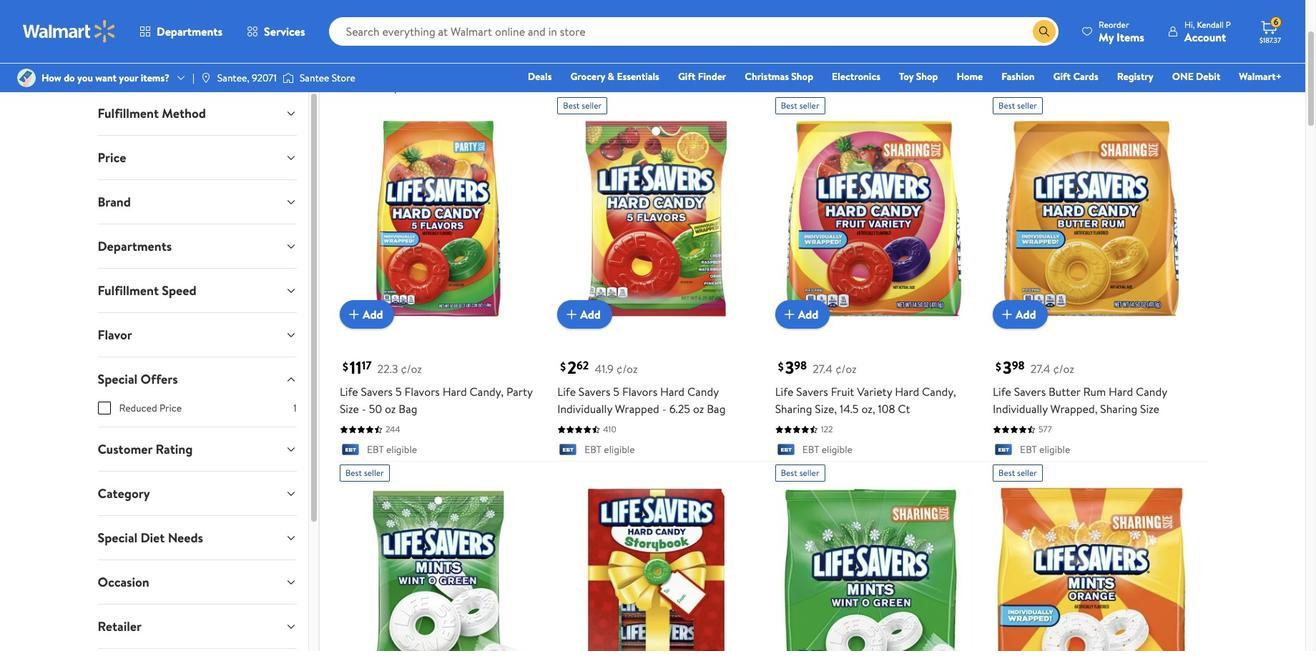 Task type: locate. For each thing, give the bounding box(es) containing it.
1 sharing from the left
[[775, 402, 812, 417]]

1 horizontal spatial 27.4
[[1031, 362, 1051, 377]]

departments tab
[[86, 225, 308, 268]]

0 horizontal spatial add to cart image
[[563, 307, 580, 324]]

life savers 5 flavors christmas hard candy storybook gift box - 6.84 oz image
[[558, 488, 755, 652]]

3 add button from the left
[[775, 301, 830, 329]]

2 fulfillment from the top
[[98, 282, 159, 300]]

hard inside "$ 3 98 27.4 ¢/oz life savers fruit variety hard candy, sharing size, 14.5 oz, 108 ct"
[[895, 385, 920, 400]]

santee
[[300, 71, 329, 85]]

candy up 6.25
[[688, 385, 719, 400]]

fulfillment inside fulfillment method dropdown button
[[98, 104, 159, 122]]

candy inside $ 3 98 27.4 ¢/oz life savers butter rum hard candy individually wrapped, sharing size
[[1136, 385, 1168, 400]]

eligible for $ 3 98 27.4 ¢/oz life savers butter rum hard candy individually wrapped, sharing size
[[1040, 443, 1071, 458]]

candy,
[[470, 385, 504, 400], [922, 385, 956, 400]]

rum
[[1084, 385, 1106, 400]]

price up brand
[[98, 149, 126, 167]]

rating
[[156, 441, 193, 459]]

5 inside "$ 2 62 41.9 ¢/oz life savers 5 flavors hard candy individually wrapped - 6.25 oz bag"
[[613, 385, 620, 400]]

2 size from the left
[[1141, 402, 1160, 417]]

christmas
[[745, 69, 789, 84]]

0 horizontal spatial shop
[[792, 69, 814, 84]]

1 vertical spatial fulfillment
[[98, 282, 159, 300]]

savers for $ 3 98 27.4 ¢/oz life savers fruit variety hard candy, sharing size, 14.5 oz, 108 ct
[[797, 385, 828, 400]]

27.4 for $ 3 98 27.4 ¢/oz life savers butter rum hard candy individually wrapped, sharing size
[[1031, 362, 1051, 377]]

hi,
[[1185, 18, 1195, 30]]

individually inside "$ 2 62 41.9 ¢/oz life savers 5 flavors hard candy individually wrapped - 6.25 oz bag"
[[558, 402, 612, 417]]

2 $ from the left
[[560, 359, 566, 375]]

life for $ 3 98 27.4 ¢/oz life savers butter rum hard candy individually wrapped, sharing size
[[993, 385, 1012, 400]]

account
[[1185, 29, 1227, 45]]

oz
[[385, 402, 396, 417], [693, 402, 704, 417]]

2 special from the top
[[98, 529, 138, 547]]

¢/oz inside $ 11 17 22.3 ¢/oz life savers 5 flavors hard candy, party size - 50 oz bag
[[401, 362, 422, 377]]

hard inside "$ 2 62 41.9 ¢/oz life savers 5 flavors hard candy individually wrapped - 6.25 oz bag"
[[660, 385, 685, 400]]

$ inside $ 11 17 22.3 ¢/oz life savers 5 flavors hard candy, party size - 50 oz bag
[[343, 359, 348, 375]]

0 horizontal spatial price
[[98, 149, 126, 167]]

add for $ 11 17 22.3 ¢/oz life savers 5 flavors hard candy, party size - 50 oz bag
[[363, 307, 383, 323]]

ebt eligible for $ 2 62 41.9 ¢/oz life savers 5 flavors hard candy individually wrapped - 6.25 oz bag
[[585, 443, 635, 458]]

ebt image for $ 3 98 27.4 ¢/oz life savers fruit variety hard candy, sharing size, 14.5 oz, 108 ct
[[775, 444, 797, 458]]

sharing down "rum"
[[1101, 402, 1138, 417]]

sharing inside "$ 3 98 27.4 ¢/oz life savers fruit variety hard candy, sharing size, 14.5 oz, 108 ct"
[[775, 402, 812, 417]]

individually for 2
[[558, 402, 612, 417]]

life inside "$ 3 98 27.4 ¢/oz life savers fruit variety hard candy, sharing size, 14.5 oz, 108 ct"
[[775, 385, 794, 400]]

 image for santee, 92071
[[200, 72, 212, 84]]

3 ¢/oz from the left
[[836, 362, 857, 377]]

add for $ 2 62 41.9 ¢/oz life savers 5 flavors hard candy individually wrapped - 6.25 oz bag
[[580, 307, 601, 323]]

1 horizontal spatial flavors
[[622, 385, 658, 400]]

shop right toy at the top of the page
[[916, 69, 938, 84]]

¢/oz inside "$ 2 62 41.9 ¢/oz life savers 5 flavors hard candy individually wrapped - 6.25 oz bag"
[[617, 362, 638, 377]]

1 horizontal spatial 3
[[1003, 356, 1012, 380]]

gift left finder
[[678, 69, 696, 84]]

search icon image
[[1039, 26, 1050, 37]]

¢/oz up butter
[[1053, 362, 1075, 377]]

eligible down 122
[[822, 443, 853, 458]]

method
[[162, 104, 206, 122]]

1 shop from the left
[[792, 69, 814, 84]]

individually
[[558, 402, 612, 417], [993, 402, 1048, 417]]

1 horizontal spatial gift
[[1054, 69, 1071, 84]]

1 horizontal spatial add to cart image
[[999, 307, 1016, 324]]

1 ebt image from the left
[[340, 444, 361, 458]]

1 add to cart image from the left
[[346, 307, 363, 324]]

1 life from the left
[[340, 385, 358, 400]]

gift
[[678, 69, 696, 84], [1054, 69, 1071, 84]]

ebt eligible down 122
[[803, 443, 853, 458]]

2 individually from the left
[[993, 402, 1048, 417]]

2 gift from the left
[[1054, 69, 1071, 84]]

flavors inside $ 11 17 22.3 ¢/oz life savers 5 flavors hard candy, party size - 50 oz bag
[[405, 385, 440, 400]]

ebt eligible for $ 3 98 27.4 ¢/oz life savers fruit variety hard candy, sharing size, 14.5 oz, 108 ct
[[803, 443, 853, 458]]

ebt eligible down 410
[[585, 443, 635, 458]]

3 ebt from the left
[[803, 443, 820, 458]]

¢/oz right 41.9
[[617, 362, 638, 377]]

0 horizontal spatial bag
[[399, 402, 417, 417]]

life down 2
[[558, 385, 576, 400]]

life inside $ 3 98 27.4 ¢/oz life savers butter rum hard candy individually wrapped, sharing size
[[993, 385, 1012, 400]]

- inside "$ 2 62 41.9 ¢/oz life savers 5 flavors hard candy individually wrapped - 6.25 oz bag"
[[662, 402, 667, 417]]

gift left cards at top right
[[1054, 69, 1071, 84]]

add
[[363, 307, 383, 323], [580, 307, 601, 323], [798, 307, 819, 323], [1016, 307, 1037, 323]]

1 savers from the left
[[361, 385, 393, 400]]

ebt eligible for $ 11 17 22.3 ¢/oz life savers 5 flavors hard candy, party size - 50 oz bag
[[367, 443, 417, 458]]

oz right 6.25
[[693, 402, 704, 417]]

1 fulfillment from the top
[[98, 104, 159, 122]]

108
[[878, 402, 895, 417]]

122
[[821, 424, 833, 436]]

$ 11 17 22.3 ¢/oz life savers 5 flavors hard candy, party size - 50 oz bag
[[340, 356, 533, 417]]

bag up 244
[[399, 402, 417, 417]]

savers down 41.9
[[579, 385, 611, 400]]

fulfillment down "your"
[[98, 104, 159, 122]]

party
[[507, 385, 533, 400]]

1 horizontal spatial 5
[[613, 385, 620, 400]]

life for $ 11 17 22.3 ¢/oz life savers 5 flavors hard candy, party size - 50 oz bag
[[340, 385, 358, 400]]

 image
[[283, 71, 294, 85]]

life
[[340, 385, 358, 400], [558, 385, 576, 400], [775, 385, 794, 400], [993, 385, 1012, 400]]

4 eligible from the left
[[1040, 443, 1071, 458]]

life for $ 2 62 41.9 ¢/oz life savers 5 flavors hard candy individually wrapped - 6.25 oz bag
[[558, 385, 576, 400]]

hard left party
[[443, 385, 467, 400]]

life savers fruit variety hard candy, sharing size, 14.5 oz, 108 ct image
[[775, 120, 973, 318]]

98
[[794, 358, 807, 374], [1012, 358, 1025, 374]]

1 horizontal spatial bag
[[707, 402, 726, 417]]

1 3 from the left
[[785, 356, 794, 380]]

2 eligible from the left
[[604, 443, 635, 458]]

4 hard from the left
[[1109, 385, 1134, 400]]

hard inside $ 11 17 22.3 ¢/oz life savers 5 flavors hard candy, party size - 50 oz bag
[[443, 385, 467, 400]]

3 life from the left
[[775, 385, 794, 400]]

candy, left party
[[470, 385, 504, 400]]

0 horizontal spatial -
[[362, 402, 366, 417]]

2 ebt image from the left
[[558, 444, 579, 458]]

0 horizontal spatial 98
[[794, 358, 807, 374]]

life inside $ 11 17 22.3 ¢/oz life savers 5 flavors hard candy, party size - 50 oz bag
[[340, 385, 358, 400]]

410
[[603, 424, 617, 436]]

life for $ 3 98 27.4 ¢/oz life savers fruit variety hard candy, sharing size, 14.5 oz, 108 ct
[[775, 385, 794, 400]]

toy shop
[[899, 69, 938, 84]]

occasion button
[[86, 561, 308, 605]]

0 horizontal spatial gift
[[678, 69, 696, 84]]

retailer button
[[86, 605, 308, 649]]

candy up purchased
[[396, 49, 436, 68]]

ebt image
[[340, 444, 361, 458], [558, 444, 579, 458], [775, 444, 797, 458], [993, 444, 1015, 458]]

1 98 from the left
[[794, 358, 807, 374]]

seller
[[582, 100, 602, 112], [800, 100, 820, 112], [1018, 100, 1037, 112], [364, 467, 384, 479], [800, 467, 820, 479], [1018, 467, 1037, 479]]

1 flavors from the left
[[405, 385, 440, 400]]

special for special offers
[[98, 371, 138, 389]]

departments up fulfillment speed
[[98, 238, 172, 255]]

0 vertical spatial price
[[337, 79, 362, 95]]

fulfillment for fulfillment speed
[[98, 282, 159, 300]]

1 horizontal spatial oz
[[693, 402, 704, 417]]

special left diet
[[98, 529, 138, 547]]

- left the 50
[[362, 402, 366, 417]]

- inside $ 11 17 22.3 ¢/oz life savers 5 flavors hard candy, party size - 50 oz bag
[[362, 402, 366, 417]]

- for 2
[[662, 402, 667, 417]]

customer rating tab
[[86, 428, 308, 472]]

14.5
[[840, 402, 859, 417]]

Search search field
[[329, 17, 1059, 46]]

&
[[608, 69, 615, 84]]

0 vertical spatial special
[[98, 371, 138, 389]]

hard
[[443, 385, 467, 400], [660, 385, 685, 400], [895, 385, 920, 400], [1109, 385, 1134, 400]]

gift for gift cards
[[1054, 69, 1071, 84]]

brand
[[98, 193, 131, 211]]

$ for $ 3 98 27.4 ¢/oz life savers fruit variety hard candy, sharing size, 14.5 oz, 108 ct
[[778, 359, 784, 375]]

1 gift from the left
[[678, 69, 696, 84]]

individually for 3
[[993, 402, 1048, 417]]

27.4 up fruit
[[813, 362, 833, 377]]

kendall
[[1197, 18, 1224, 30]]

fulfillment
[[98, 104, 159, 122], [98, 282, 159, 300]]

5 for 11
[[396, 385, 402, 400]]

 image
[[17, 69, 36, 87], [200, 72, 212, 84]]

candy, inside "$ 3 98 27.4 ¢/oz life savers fruit variety hard candy, sharing size, 14.5 oz, 108 ct"
[[922, 385, 956, 400]]

departments up |
[[157, 24, 223, 39]]

candy right "rum"
[[1136, 385, 1168, 400]]

bag right 6.25
[[707, 402, 726, 417]]

2 3 from the left
[[1003, 356, 1012, 380]]

2 life from the left
[[558, 385, 576, 400]]

Walmart Site-Wide search field
[[329, 17, 1059, 46]]

1 horizontal spatial candy,
[[922, 385, 956, 400]]

life savers wint-o-green breath mints hard candy, sharing size - 13 oz image
[[775, 488, 973, 652]]

special inside special diet needs dropdown button
[[98, 529, 138, 547]]

2 horizontal spatial candy
[[1136, 385, 1168, 400]]

¢/oz up fruit
[[836, 362, 857, 377]]

6.25
[[669, 402, 691, 417]]

98 inside $ 3 98 27.4 ¢/oz life savers butter rum hard candy individually wrapped, sharing size
[[1012, 358, 1025, 374]]

bag inside $ 11 17 22.3 ¢/oz life savers 5 flavors hard candy, party size - 50 oz bag
[[399, 402, 417, 417]]

deals
[[528, 69, 552, 84]]

4 ebt from the left
[[1020, 443, 1037, 458]]

best seller
[[563, 100, 602, 112], [781, 100, 820, 112], [999, 100, 1037, 112], [346, 467, 384, 479], [781, 467, 820, 479], [999, 467, 1037, 479]]

5 down 22.3 at the left of the page
[[396, 385, 402, 400]]

1 ¢/oz from the left
[[401, 362, 422, 377]]

 image right |
[[200, 72, 212, 84]]

candy for 3
[[1136, 385, 1168, 400]]

oz inside $ 11 17 22.3 ¢/oz life savers 5 flavors hard candy, party size - 50 oz bag
[[385, 402, 396, 417]]

oz for 11
[[385, 402, 396, 417]]

sharing inside $ 3 98 27.4 ¢/oz life savers butter rum hard candy individually wrapped, sharing size
[[1101, 402, 1138, 417]]

life savers wint-o-green breath mints hard candy - 6.25 oz bag image
[[340, 488, 538, 652]]

1 horizontal spatial size
[[1141, 402, 1160, 417]]

4 add from the left
[[1016, 307, 1037, 323]]

special inside special offers dropdown button
[[98, 371, 138, 389]]

diet
[[141, 529, 165, 547]]

1 bag from the left
[[399, 402, 417, 417]]

flavors for 2
[[622, 385, 658, 400]]

1 individually from the left
[[558, 402, 612, 417]]

2 oz from the left
[[693, 402, 704, 417]]

0 horizontal spatial individually
[[558, 402, 612, 417]]

$ inside $ 3 98 27.4 ¢/oz life savers butter rum hard candy individually wrapped, sharing size
[[996, 359, 1002, 375]]

27.4 up butter
[[1031, 362, 1051, 377]]

special up reduced
[[98, 371, 138, 389]]

add button for $ 3 98 27.4 ¢/oz life savers butter rum hard candy individually wrapped, sharing size
[[993, 301, 1048, 329]]

add to cart image
[[346, 307, 363, 324], [781, 307, 798, 324]]

1 eligible from the left
[[386, 443, 417, 458]]

2 vertical spatial price
[[159, 401, 182, 416]]

1 add to cart image from the left
[[563, 307, 580, 324]]

hard up ct
[[895, 385, 920, 400]]

2 sharing from the left
[[1101, 402, 1138, 417]]

savers
[[361, 385, 393, 400], [579, 385, 611, 400], [797, 385, 828, 400], [1014, 385, 1046, 400]]

ebt eligible down the 577
[[1020, 443, 1071, 458]]

1 hard from the left
[[443, 385, 467, 400]]

0 horizontal spatial oz
[[385, 402, 396, 417]]

candy for 2
[[688, 385, 719, 400]]

4 savers from the left
[[1014, 385, 1046, 400]]

special diet needs tab
[[86, 517, 308, 560]]

price inside dropdown button
[[98, 149, 126, 167]]

1 5 from the left
[[396, 385, 402, 400]]

2 - from the left
[[662, 402, 667, 417]]

¢/oz inside "$ 3 98 27.4 ¢/oz life savers fruit variety hard candy, sharing size, 14.5 oz, 108 ct"
[[836, 362, 857, 377]]

life left fruit
[[775, 385, 794, 400]]

add to cart image
[[563, 307, 580, 324], [999, 307, 1016, 324]]

savers for $ 2 62 41.9 ¢/oz life savers 5 flavors hard candy individually wrapped - 6.25 oz bag
[[579, 385, 611, 400]]

price for price
[[98, 149, 126, 167]]

0 horizontal spatial add to cart image
[[346, 307, 363, 324]]

savers inside "$ 3 98 27.4 ¢/oz life savers fruit variety hard candy, sharing size, 14.5 oz, 108 ct"
[[797, 385, 828, 400]]

candy, for 11
[[470, 385, 504, 400]]

savers inside $ 3 98 27.4 ¢/oz life savers butter rum hard candy individually wrapped, sharing size
[[1014, 385, 1046, 400]]

3
[[785, 356, 794, 380], [1003, 356, 1012, 380]]

hard inside $ 3 98 27.4 ¢/oz life savers butter rum hard candy individually wrapped, sharing size
[[1109, 385, 1134, 400]]

$
[[343, 359, 348, 375], [560, 359, 566, 375], [778, 359, 784, 375], [996, 359, 1002, 375]]

0 horizontal spatial  image
[[17, 69, 36, 87]]

hard for $ 3 98 27.4 ¢/oz life savers butter rum hard candy individually wrapped, sharing size
[[1109, 385, 1134, 400]]

fulfillment method button
[[86, 92, 308, 135]]

1 vertical spatial special
[[98, 529, 138, 547]]

1 oz from the left
[[385, 402, 396, 417]]

2 5 from the left
[[613, 385, 620, 400]]

0 vertical spatial fulfillment
[[98, 104, 159, 122]]

shop for christmas shop
[[792, 69, 814, 84]]

tab
[[86, 650, 308, 652]]

price left 'when'
[[337, 79, 362, 95]]

0 horizontal spatial candy,
[[470, 385, 504, 400]]

1 horizontal spatial -
[[662, 402, 667, 417]]

fulfillment speed
[[98, 282, 197, 300]]

 image left how on the top
[[17, 69, 36, 87]]

11
[[350, 356, 362, 380]]

1 - from the left
[[362, 402, 366, 417]]

3 ebt image from the left
[[775, 444, 797, 458]]

2 ebt from the left
[[585, 443, 602, 458]]

¢/oz for $ 2 62 41.9 ¢/oz life savers 5 flavors hard candy individually wrapped - 6.25 oz bag
[[617, 362, 638, 377]]

special offers tab
[[86, 358, 308, 401]]

0 horizontal spatial size
[[340, 402, 359, 417]]

None checkbox
[[98, 402, 111, 415]]

lifesaver
[[337, 49, 393, 68]]

santee, 92071
[[217, 71, 277, 85]]

shop right christmas
[[792, 69, 814, 84]]

2 bag from the left
[[707, 402, 726, 417]]

27.4 inside "$ 3 98 27.4 ¢/oz life savers fruit variety hard candy, sharing size, 14.5 oz, 108 ct"
[[813, 362, 833, 377]]

1 vertical spatial price
[[98, 149, 126, 167]]

5 down 41.9
[[613, 385, 620, 400]]

1 horizontal spatial price
[[159, 401, 182, 416]]

departments inside dropdown button
[[98, 238, 172, 255]]

life down 11
[[340, 385, 358, 400]]

2 horizontal spatial price
[[337, 79, 362, 95]]

add button for $ 2 62 41.9 ¢/oz life savers 5 flavors hard candy individually wrapped - 6.25 oz bag
[[558, 301, 612, 329]]

2 shop from the left
[[916, 69, 938, 84]]

add button for $ 3 98 27.4 ¢/oz life savers fruit variety hard candy, sharing size, 14.5 oz, 108 ct
[[775, 301, 830, 329]]

oz for 2
[[693, 402, 704, 417]]

candy
[[396, 49, 436, 68], [688, 385, 719, 400], [1136, 385, 1168, 400]]

ebt for $ 2 62 41.9 ¢/oz life savers 5 flavors hard candy individually wrapped - 6.25 oz bag
[[585, 443, 602, 458]]

2 add from the left
[[580, 307, 601, 323]]

3 inside "$ 3 98 27.4 ¢/oz life savers fruit variety hard candy, sharing size, 14.5 oz, 108 ct"
[[785, 356, 794, 380]]

2 ¢/oz from the left
[[617, 362, 638, 377]]

fulfillment inside fulfillment speed dropdown button
[[98, 282, 159, 300]]

 image for how do you want your items?
[[17, 69, 36, 87]]

ebt image for $ 3 98 27.4 ¢/oz life savers butter rum hard candy individually wrapped, sharing size
[[993, 444, 1015, 458]]

best
[[563, 100, 580, 112], [781, 100, 798, 112], [999, 100, 1015, 112], [346, 467, 362, 479], [781, 467, 798, 479], [999, 467, 1015, 479]]

2 savers from the left
[[579, 385, 611, 400]]

special for special diet needs
[[98, 529, 138, 547]]

1 size from the left
[[340, 402, 359, 417]]

1 horizontal spatial add to cart image
[[781, 307, 798, 324]]

individually up the 577
[[993, 402, 1048, 417]]

departments inside popup button
[[157, 24, 223, 39]]

2 add to cart image from the left
[[781, 307, 798, 324]]

individually inside $ 3 98 27.4 ¢/oz life savers butter rum hard candy individually wrapped, sharing size
[[993, 402, 1048, 417]]

oz right the 50
[[385, 402, 396, 417]]

¢/oz right 22.3 at the left of the page
[[401, 362, 422, 377]]

sharing left 'size,'
[[775, 402, 812, 417]]

life inside "$ 2 62 41.9 ¢/oz life savers 5 flavors hard candy individually wrapped - 6.25 oz bag"
[[558, 385, 576, 400]]

eligible down the 577
[[1040, 443, 1071, 458]]

size
[[340, 402, 359, 417], [1141, 402, 1160, 417]]

savers inside "$ 2 62 41.9 ¢/oz life savers 5 flavors hard candy individually wrapped - 6.25 oz bag"
[[579, 385, 611, 400]]

3 savers from the left
[[797, 385, 828, 400]]

gift finder link
[[672, 69, 733, 84]]

p
[[1226, 18, 1231, 30]]

2 98 from the left
[[1012, 358, 1025, 374]]

sharing
[[775, 402, 812, 417], [1101, 402, 1138, 417]]

gift finder
[[678, 69, 726, 84]]

fulfillment up flavor
[[98, 282, 159, 300]]

2 add button from the left
[[558, 301, 612, 329]]

1 horizontal spatial candy
[[688, 385, 719, 400]]

$ inside "$ 3 98 27.4 ¢/oz life savers fruit variety hard candy, sharing size, 14.5 oz, 108 ct"
[[778, 359, 784, 375]]

savers for $ 11 17 22.3 ¢/oz life savers 5 flavors hard candy, party size - 50 oz bag
[[361, 385, 393, 400]]

oz inside "$ 2 62 41.9 ¢/oz life savers 5 flavors hard candy individually wrapped - 6.25 oz bag"
[[693, 402, 704, 417]]

registry link
[[1111, 69, 1160, 84]]

how
[[42, 71, 61, 85]]

1 horizontal spatial  image
[[200, 72, 212, 84]]

price down offers
[[159, 401, 182, 416]]

1
[[294, 401, 297, 416]]

individually up 410
[[558, 402, 612, 417]]

4 ebt eligible from the left
[[1020, 443, 1071, 458]]

0 horizontal spatial sharing
[[775, 402, 812, 417]]

0 horizontal spatial flavors
[[405, 385, 440, 400]]

want
[[95, 71, 117, 85]]

bag inside "$ 2 62 41.9 ¢/oz life savers 5 flavors hard candy individually wrapped - 6.25 oz bag"
[[707, 402, 726, 417]]

special diet needs
[[98, 529, 203, 547]]

3 $ from the left
[[778, 359, 784, 375]]

4 life from the left
[[993, 385, 1012, 400]]

savers left butter
[[1014, 385, 1046, 400]]

special offers
[[98, 371, 178, 389]]

$ inside "$ 2 62 41.9 ¢/oz life savers 5 flavors hard candy individually wrapped - 6.25 oz bag"
[[560, 359, 566, 375]]

0 vertical spatial departments
[[157, 24, 223, 39]]

essentials
[[617, 69, 660, 84]]

3 hard from the left
[[895, 385, 920, 400]]

shop
[[792, 69, 814, 84], [916, 69, 938, 84]]

0 horizontal spatial 5
[[396, 385, 402, 400]]

candy, right variety
[[922, 385, 956, 400]]

bag for 2
[[707, 402, 726, 417]]

- left 6.25
[[662, 402, 667, 417]]

$ for $ 2 62 41.9 ¢/oz life savers 5 flavors hard candy individually wrapped - 6.25 oz bag
[[560, 359, 566, 375]]

price
[[337, 79, 362, 95], [98, 149, 126, 167], [159, 401, 182, 416]]

2 hard from the left
[[660, 385, 685, 400]]

flavors inside "$ 2 62 41.9 ¢/oz life savers 5 flavors hard candy individually wrapped - 6.25 oz bag"
[[622, 385, 658, 400]]

eligible for $ 11 17 22.3 ¢/oz life savers 5 flavors hard candy, party size - 50 oz bag
[[386, 443, 417, 458]]

1 add from the left
[[363, 307, 383, 323]]

life savers butter rum hard candy individually wrapped, sharing size image
[[993, 120, 1191, 318]]

hard up 6.25
[[660, 385, 685, 400]]

ebt for $ 3 98 27.4 ¢/oz life savers fruit variety hard candy, sharing size, 14.5 oz, 108 ct
[[803, 443, 820, 458]]

2 add to cart image from the left
[[999, 307, 1016, 324]]

1 add button from the left
[[340, 301, 395, 329]]

savers up the 50
[[361, 385, 393, 400]]

eligible down 244
[[386, 443, 417, 458]]

occasion
[[98, 574, 149, 592]]

1 candy, from the left
[[470, 385, 504, 400]]

oz,
[[862, 402, 876, 417]]

reorder
[[1099, 18, 1129, 30]]

candy, inside $ 11 17 22.3 ¢/oz life savers 5 flavors hard candy, party size - 50 oz bag
[[470, 385, 504, 400]]

hard right "rum"
[[1109, 385, 1134, 400]]

98 inside "$ 3 98 27.4 ¢/oz life savers fruit variety hard candy, sharing size, 14.5 oz, 108 ct"
[[794, 358, 807, 374]]

4 $ from the left
[[996, 359, 1002, 375]]

1 27.4 from the left
[[813, 362, 833, 377]]

1 horizontal spatial sharing
[[1101, 402, 1138, 417]]

1 $ from the left
[[343, 359, 348, 375]]

3 add from the left
[[798, 307, 819, 323]]

life left butter
[[993, 385, 1012, 400]]

1 vertical spatial departments
[[98, 238, 172, 255]]

3 eligible from the left
[[822, 443, 853, 458]]

candy inside "$ 2 62 41.9 ¢/oz life savers 5 flavors hard candy individually wrapped - 6.25 oz bag"
[[688, 385, 719, 400]]

0 horizontal spatial 27.4
[[813, 362, 833, 377]]

ebt eligible down 244
[[367, 443, 417, 458]]

27.4 inside $ 3 98 27.4 ¢/oz life savers butter rum hard candy individually wrapped, sharing size
[[1031, 362, 1051, 377]]

41.9
[[595, 362, 614, 377]]

savers inside $ 11 17 22.3 ¢/oz life savers 5 flavors hard candy, party size - 50 oz bag
[[361, 385, 393, 400]]

2 ebt eligible from the left
[[585, 443, 635, 458]]

eligible down 410
[[604, 443, 635, 458]]

0 horizontal spatial 3
[[785, 356, 794, 380]]

flavors
[[405, 385, 440, 400], [622, 385, 658, 400]]

5 inside $ 11 17 22.3 ¢/oz life savers 5 flavors hard candy, party size - 50 oz bag
[[396, 385, 402, 400]]

1 horizontal spatial shop
[[916, 69, 938, 84]]

2 27.4 from the left
[[1031, 362, 1051, 377]]

¢/oz
[[401, 362, 422, 377], [617, 362, 638, 377], [836, 362, 857, 377], [1053, 362, 1075, 377]]

¢/oz inside $ 3 98 27.4 ¢/oz life savers butter rum hard candy individually wrapped, sharing size
[[1053, 362, 1075, 377]]

27.4
[[813, 362, 833, 377], [1031, 362, 1051, 377]]

2 flavors from the left
[[622, 385, 658, 400]]

3 inside $ 3 98 27.4 ¢/oz life savers butter rum hard candy individually wrapped, sharing size
[[1003, 356, 1012, 380]]

4 ¢/oz from the left
[[1053, 362, 1075, 377]]

2 candy, from the left
[[922, 385, 956, 400]]

1 ebt eligible from the left
[[367, 443, 417, 458]]

1 horizontal spatial individually
[[993, 402, 1048, 417]]

3 ebt eligible from the left
[[803, 443, 853, 458]]

ebt
[[367, 443, 384, 458], [585, 443, 602, 458], [803, 443, 820, 458], [1020, 443, 1037, 458]]

1 special from the top
[[98, 371, 138, 389]]

savers up 'size,'
[[797, 385, 828, 400]]

1 horizontal spatial 98
[[1012, 358, 1025, 374]]

4 add button from the left
[[993, 301, 1048, 329]]

4 ebt image from the left
[[993, 444, 1015, 458]]

1 ebt from the left
[[367, 443, 384, 458]]



Task type: describe. For each thing, give the bounding box(es) containing it.
services button
[[235, 14, 317, 49]]

walmart+ link
[[1233, 69, 1289, 84]]

registry
[[1117, 69, 1154, 84]]

(548)
[[439, 52, 466, 67]]

price when purchased online
[[337, 79, 478, 95]]

3 for $ 3 98 27.4 ¢/oz life savers butter rum hard candy individually wrapped, sharing size
[[1003, 356, 1012, 380]]

electronics
[[832, 69, 881, 84]]

¢/oz for $ 11 17 22.3 ¢/oz life savers 5 flavors hard candy, party size - 50 oz bag
[[401, 362, 422, 377]]

$ 3 98 27.4 ¢/oz life savers butter rum hard candy individually wrapped, sharing size
[[993, 356, 1168, 417]]

price button
[[86, 136, 308, 180]]

offers
[[141, 371, 178, 389]]

grocery & essentials
[[571, 69, 660, 84]]

5 for 2
[[613, 385, 620, 400]]

hard for $ 2 62 41.9 ¢/oz life savers 5 flavors hard candy individually wrapped - 6.25 oz bag
[[660, 385, 685, 400]]

toy shop link
[[893, 69, 945, 84]]

shop for toy shop
[[916, 69, 938, 84]]

size,
[[815, 402, 837, 417]]

lifesaver candy (548)
[[337, 49, 466, 68]]

fulfillment method
[[98, 104, 206, 122]]

category
[[98, 485, 150, 503]]

27.4 for $ 3 98 27.4 ¢/oz life savers fruit variety hard candy, sharing size, 14.5 oz, 108 ct
[[813, 362, 833, 377]]

17
[[362, 358, 372, 374]]

retailer tab
[[86, 605, 308, 649]]

category tab
[[86, 472, 308, 516]]

do
[[64, 71, 75, 85]]

one debit
[[1173, 69, 1221, 84]]

0 horizontal spatial candy
[[396, 49, 436, 68]]

electronics link
[[826, 69, 887, 84]]

store
[[332, 71, 355, 85]]

fashion
[[1002, 69, 1035, 84]]

category button
[[86, 472, 308, 516]]

add for $ 3 98 27.4 ¢/oz life savers butter rum hard candy individually wrapped, sharing size
[[1016, 307, 1037, 323]]

brand tab
[[86, 180, 308, 224]]

¢/oz for $ 3 98 27.4 ¢/oz life savers butter rum hard candy individually wrapped, sharing size
[[1053, 362, 1075, 377]]

ebt image for $ 11 17 22.3 ¢/oz life savers 5 flavors hard candy, party size - 50 oz bag
[[340, 444, 361, 458]]

ct
[[898, 402, 910, 417]]

savers for $ 3 98 27.4 ¢/oz life savers butter rum hard candy individually wrapped, sharing size
[[1014, 385, 1046, 400]]

hard for $ 3 98 27.4 ¢/oz life savers fruit variety hard candy, sharing size, 14.5 oz, 108 ct
[[895, 385, 920, 400]]

size inside $ 11 17 22.3 ¢/oz life savers 5 flavors hard candy, party size - 50 oz bag
[[340, 402, 359, 417]]

candy, for 3
[[922, 385, 956, 400]]

ebt image for $ 2 62 41.9 ¢/oz life savers 5 flavors hard candy individually wrapped - 6.25 oz bag
[[558, 444, 579, 458]]

walmart image
[[23, 20, 116, 43]]

$187.37
[[1260, 35, 1281, 45]]

my
[[1099, 29, 1114, 45]]

add to cart image for 11
[[346, 307, 363, 324]]

reduced price
[[119, 401, 182, 416]]

customer rating button
[[86, 428, 308, 472]]

62
[[577, 358, 589, 374]]

wrapped
[[615, 402, 660, 417]]

santee,
[[217, 71, 250, 85]]

customer rating
[[98, 441, 193, 459]]

98 for $ 3 98 27.4 ¢/oz life savers butter rum hard candy individually wrapped, sharing size
[[1012, 358, 1025, 374]]

92071
[[252, 71, 277, 85]]

home link
[[951, 69, 990, 84]]

christmas shop
[[745, 69, 814, 84]]

flavor tab
[[86, 313, 308, 357]]

occasion tab
[[86, 561, 308, 605]]

price for price when purchased online
[[337, 79, 362, 95]]

add for $ 3 98 27.4 ¢/oz life savers fruit variety hard candy, sharing size, 14.5 oz, 108 ct
[[798, 307, 819, 323]]

gift for gift finder
[[678, 69, 696, 84]]

purchased
[[394, 79, 445, 95]]

special offers button
[[86, 358, 308, 401]]

butter
[[1049, 385, 1081, 400]]

price tab
[[86, 136, 308, 180]]

flavor
[[98, 326, 132, 344]]

departments button
[[127, 14, 235, 49]]

$ for $ 3 98 27.4 ¢/oz life savers butter rum hard candy individually wrapped, sharing size
[[996, 359, 1002, 375]]

special diet needs button
[[86, 517, 308, 560]]

brand button
[[86, 180, 308, 224]]

variety
[[857, 385, 892, 400]]

deals link
[[522, 69, 558, 84]]

add to cart image for 2
[[563, 307, 580, 324]]

items
[[1117, 29, 1145, 45]]

santee store
[[300, 71, 355, 85]]

speed
[[162, 282, 197, 300]]

flavors for 11
[[405, 385, 440, 400]]

legal information image
[[484, 81, 495, 92]]

eligible for $ 3 98 27.4 ¢/oz life savers fruit variety hard candy, sharing size, 14.5 oz, 108 ct
[[822, 443, 853, 458]]

fashion link
[[995, 69, 1041, 84]]

reduced
[[119, 401, 157, 416]]

flavor button
[[86, 313, 308, 357]]

fulfillment speed button
[[86, 269, 308, 313]]

fruit
[[831, 385, 855, 400]]

22.3
[[377, 362, 398, 377]]

577
[[1039, 424, 1052, 436]]

departments button
[[86, 225, 308, 268]]

add button for $ 11 17 22.3 ¢/oz life savers 5 flavors hard candy, party size - 50 oz bag
[[340, 301, 395, 329]]

when
[[365, 79, 391, 95]]

cards
[[1074, 69, 1099, 84]]

grocery
[[571, 69, 605, 84]]

bag for 11
[[399, 402, 417, 417]]

gift cards link
[[1047, 69, 1105, 84]]

how do you want your items?
[[42, 71, 170, 85]]

ebt for $ 3 98 27.4 ¢/oz life savers butter rum hard candy individually wrapped, sharing size
[[1020, 443, 1037, 458]]

customer
[[98, 441, 153, 459]]

christmas shop link
[[739, 69, 820, 84]]

online
[[448, 79, 478, 95]]

|
[[192, 71, 195, 85]]

eligible for $ 2 62 41.9 ¢/oz life savers 5 flavors hard candy individually wrapped - 6.25 oz bag
[[604, 443, 635, 458]]

ebt eligible for $ 3 98 27.4 ¢/oz life savers butter rum hard candy individually wrapped, sharing size
[[1020, 443, 1071, 458]]

hard for $ 11 17 22.3 ¢/oz life savers 5 flavors hard candy, party size - 50 oz bag
[[443, 385, 467, 400]]

¢/oz for $ 3 98 27.4 ¢/oz life savers fruit variety hard candy, sharing size, 14.5 oz, 108 ct
[[836, 362, 857, 377]]

you
[[77, 71, 93, 85]]

walmart+
[[1240, 69, 1282, 84]]

- for 11
[[362, 402, 366, 417]]

items?
[[141, 71, 170, 85]]

$ for $ 11 17 22.3 ¢/oz life savers 5 flavors hard candy, party size - 50 oz bag
[[343, 359, 348, 375]]

life savers orange breath mint hard candy, sharing size - 13 oz bag image
[[993, 488, 1191, 652]]

add to cart image for 3
[[999, 307, 1016, 324]]

life savers 5 flavors hard candy, party size - 50 oz bag image
[[340, 120, 538, 318]]

6 $187.37
[[1260, 16, 1281, 45]]

debit
[[1196, 69, 1221, 84]]

your
[[119, 71, 138, 85]]

home
[[957, 69, 983, 84]]

fulfillment for fulfillment method
[[98, 104, 159, 122]]

3 for $ 3 98 27.4 ¢/oz life savers fruit variety hard candy, sharing size, 14.5 oz, 108 ct
[[785, 356, 794, 380]]

98 for $ 3 98 27.4 ¢/oz life savers fruit variety hard candy, sharing size, 14.5 oz, 108 ct
[[794, 358, 807, 374]]

244
[[386, 424, 400, 436]]

fulfillment speed tab
[[86, 269, 308, 313]]

fulfillment method tab
[[86, 92, 308, 135]]

toy
[[899, 69, 914, 84]]

ebt for $ 11 17 22.3 ¢/oz life savers 5 flavors hard candy, party size - 50 oz bag
[[367, 443, 384, 458]]

add to cart image for 3
[[781, 307, 798, 324]]

6
[[1274, 16, 1279, 28]]

size inside $ 3 98 27.4 ¢/oz life savers butter rum hard candy individually wrapped, sharing size
[[1141, 402, 1160, 417]]

finder
[[698, 69, 726, 84]]

50
[[369, 402, 382, 417]]

life savers 5 flavors hard candy individually wrapped - 6.25 oz bag image
[[558, 120, 755, 318]]



Task type: vqa. For each thing, say whether or not it's contained in the screenshot.


